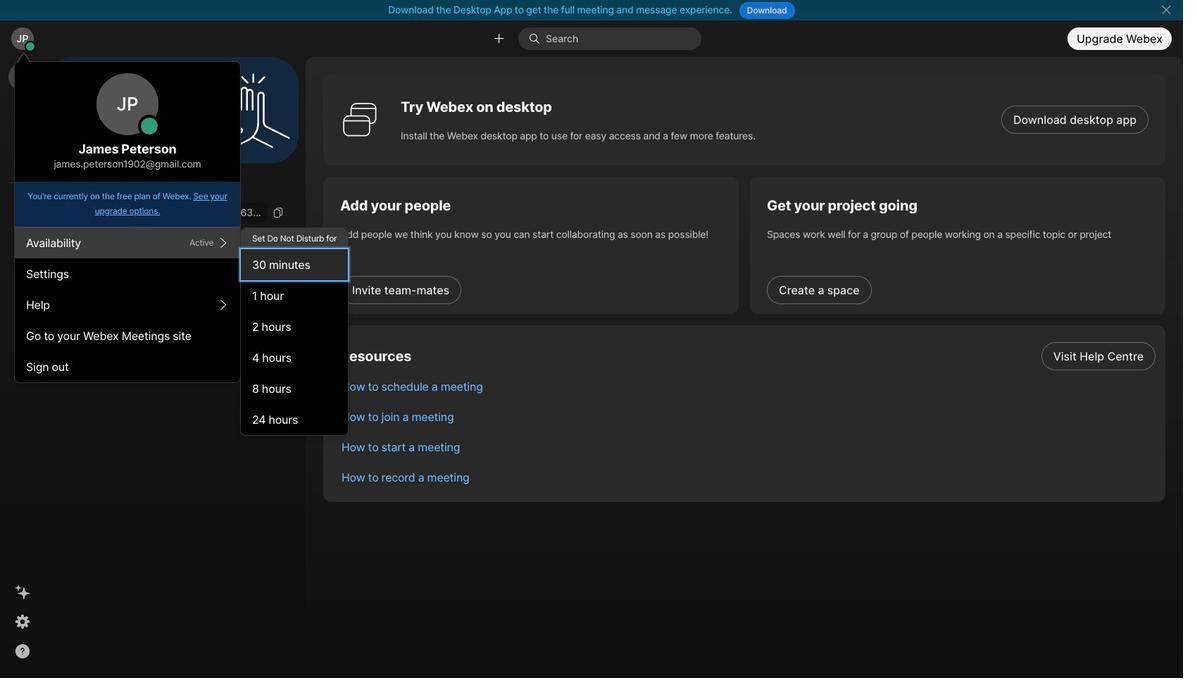 Task type: vqa. For each thing, say whether or not it's contained in the screenshot.
the Go to your Webex Meetings site menu item
yes



Task type: describe. For each thing, give the bounding box(es) containing it.
cancel_16 image
[[1161, 4, 1172, 16]]

set status menu item
[[15, 228, 240, 259]]

1 list item from the top
[[330, 341, 1166, 371]]

3 list item from the top
[[330, 402, 1166, 432]]

set do not disturb for 24 hours menu item
[[241, 404, 348, 435]]

help menu item
[[15, 290, 240, 321]]

set do not disturb for 30 minutes menu item
[[241, 249, 348, 280]]

webex tab list
[[8, 63, 37, 214]]

arrow right_16 image inside set status menu item
[[218, 237, 229, 249]]

two hands high-fiving image
[[211, 68, 295, 153]]

5 list item from the top
[[330, 462, 1166, 493]]



Task type: locate. For each thing, give the bounding box(es) containing it.
list item
[[330, 341, 1166, 371], [330, 371, 1166, 402], [330, 402, 1166, 432], [330, 432, 1166, 462], [330, 462, 1166, 493]]

arrow right_16 image
[[218, 237, 229, 249], [218, 299, 229, 311]]

1 vertical spatial arrow right_16 image
[[218, 299, 229, 311]]

navigation
[[0, 57, 45, 679]]

arrow right_16 image inside help menu item
[[218, 299, 229, 311]]

go to your webex meetings site menu item
[[15, 321, 240, 352]]

sign out menu item
[[15, 352, 240, 383]]

set do not disturb for 8 hours menu item
[[241, 373, 348, 404]]

profile settings menu menu bar
[[15, 228, 349, 436]]

2 arrow right_16 image from the top
[[218, 299, 229, 311]]

0 vertical spatial arrow right_16 image
[[218, 237, 229, 249]]

set do not disturb for 4 hours menu item
[[241, 342, 348, 373]]

menu item
[[241, 228, 348, 249]]

set do not disturb for 2 hours menu item
[[241, 311, 348, 342]]

2 list item from the top
[[330, 371, 1166, 402]]

None text field
[[56, 203, 268, 223]]

settings menu item
[[15, 259, 240, 290]]

1 arrow right_16 image from the top
[[218, 237, 229, 249]]

availability menu
[[241, 228, 348, 435]]

set do not disturb for 1 hour menu item
[[241, 280, 348, 311]]

4 list item from the top
[[330, 432, 1166, 462]]



